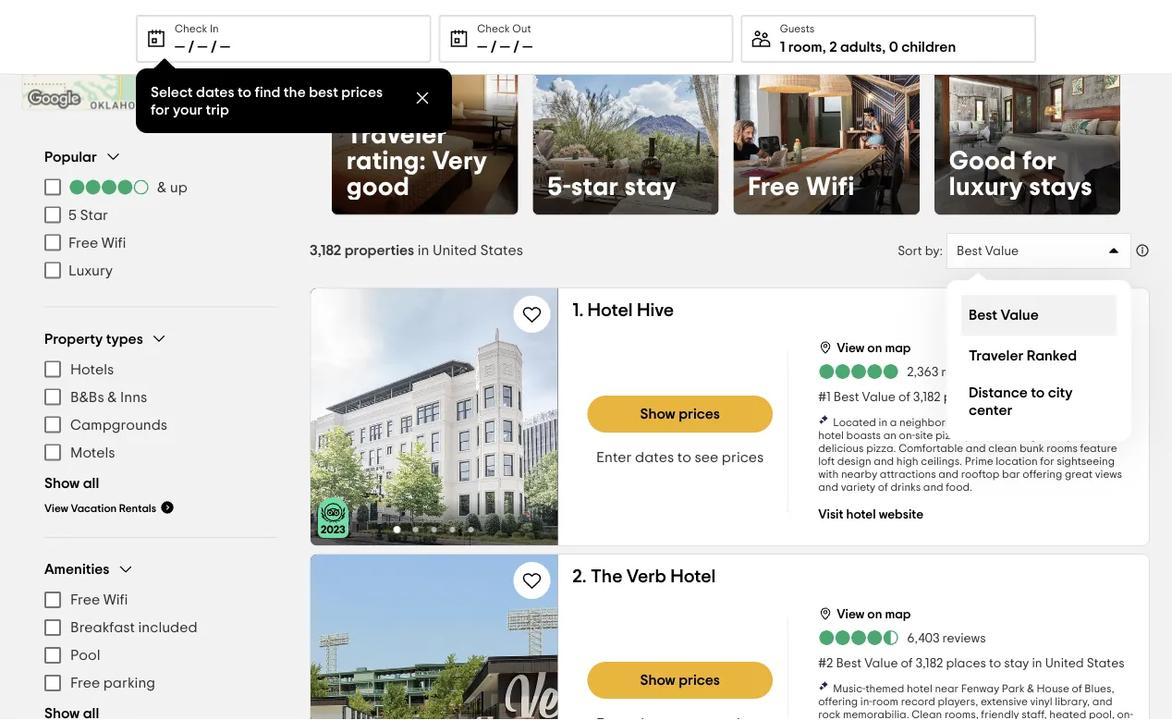 Task type: locate. For each thing, give the bounding box(es) containing it.
view on map button
[[819, 336, 912, 357], [819, 603, 912, 623]]

1 menu from the top
[[44, 173, 278, 284]]

2 — from the left
[[197, 40, 208, 55]]

0 vertical spatial 2
[[830, 40, 838, 55]]

dates for select
[[196, 85, 235, 99]]

check inside check in — / — / —
[[175, 23, 207, 34]]

0 vertical spatial #
[[819, 391, 827, 404]]

3,182 left properties
[[310, 243, 342, 257]]

0 vertical spatial on
[[868, 342, 883, 355]]

2 on from the top
[[868, 608, 883, 621]]

room down guests
[[789, 40, 823, 55]]

4.0 of 5 bubbles image
[[68, 180, 150, 195]]

value up traveler ranked at the right
[[1001, 308, 1039, 323]]

2 view on map button from the top
[[819, 603, 912, 623]]

2 vertical spatial show
[[641, 673, 676, 688]]

1 vertical spatial view on map
[[837, 608, 912, 621]]

2 vertical spatial stay
[[1005, 657, 1030, 670]]

united up house
[[1046, 657, 1085, 670]]

0
[[890, 40, 899, 55]]

map up the 6,403 reviews button
[[886, 608, 912, 621]]

best value right by:
[[957, 244, 1019, 257]]

1 horizontal spatial dates
[[636, 450, 675, 465]]

luxury
[[68, 263, 113, 278]]

2 vertical spatial offering
[[819, 696, 859, 707]]

2 show prices button from the top
[[588, 662, 773, 699]]

stays
[[1030, 174, 1093, 200]]

pizza
[[936, 430, 963, 441]]

view on map up the 6,403 reviews button
[[837, 608, 912, 621]]

2 show prices from the top
[[641, 673, 721, 688]]

stay up famed at the bottom of page
[[1002, 391, 1027, 404]]

free wifi for free wifi link
[[749, 174, 855, 200]]

& up vinyl
[[1028, 683, 1035, 694]]

5.0 of 5 bubbles. 2,363 reviews element
[[819, 362, 985, 381]]

of left drinks
[[879, 482, 889, 493]]

3 group from the top
[[44, 561, 278, 721]]

clean
[[912, 709, 943, 720]]

music-
[[834, 683, 866, 694]]

2 menu from the top
[[44, 356, 278, 467]]

pizzas,
[[1055, 417, 1090, 428]]

to inside select dates to find the best prices for your trip
[[238, 85, 252, 99]]

blues,
[[1085, 683, 1115, 694]]

1 horizontal spatial traveler
[[969, 348, 1024, 363]]

places down "2,363 reviews"
[[944, 391, 984, 404]]

of up library,
[[1073, 683, 1083, 694]]

1 view on map button from the top
[[819, 336, 912, 357]]

good for luxury stays
[[950, 148, 1093, 200]]

1 vertical spatial 1
[[827, 391, 831, 404]]

reviews for the verb hotel
[[943, 632, 987, 645]]

3,182 for 2. the verb hotel
[[916, 657, 944, 670]]

1 vertical spatial #
[[819, 657, 827, 670]]

offering up clean
[[998, 430, 1037, 441]]

best value up traveler ranked at the right
[[969, 308, 1039, 323]]

places for the verb hotel
[[947, 657, 987, 670]]

best value button
[[947, 233, 1132, 269]]

0 horizontal spatial traveler
[[347, 122, 447, 148]]

3,182 down 6,403
[[916, 657, 944, 670]]

prices
[[342, 85, 383, 99], [679, 407, 721, 422], [722, 450, 764, 465], [679, 673, 721, 688]]

traveler
[[347, 122, 447, 148], [969, 348, 1024, 363]]

dates right enter
[[636, 450, 675, 465]]

to
[[238, 85, 252, 99], [1032, 385, 1046, 400], [987, 391, 1000, 404], [678, 450, 692, 465], [990, 657, 1002, 670]]

to inside distance to city center
[[1032, 385, 1046, 400]]

0 vertical spatial &
[[157, 180, 167, 195]]

2 , from the left
[[883, 40, 886, 55]]

in right properties
[[418, 243, 430, 257]]

0 vertical spatial free wifi
[[749, 174, 855, 200]]

verb
[[627, 568, 667, 586]]

check left in
[[175, 23, 207, 34]]

view on map button for 1. hotel hive
[[819, 336, 912, 357]]

# 1 best value of 3,182 places to stay in united states
[[819, 391, 1123, 404]]

6 — from the left
[[523, 40, 533, 55]]

0 vertical spatial traveler
[[347, 122, 447, 148]]

0 vertical spatial view on map
[[837, 342, 912, 355]]

2 check from the left
[[478, 23, 510, 34]]

dates
[[196, 85, 235, 99], [636, 450, 675, 465]]

list box containing best value
[[947, 280, 1132, 441]]

view
[[138, 38, 170, 53], [837, 342, 865, 355], [44, 503, 68, 514], [837, 608, 865, 621]]

dates up the "trip"
[[196, 85, 235, 99]]

view on map button up the 2,363 reviews link
[[819, 336, 912, 357]]

0 vertical spatial 1
[[780, 40, 786, 55]]

0 vertical spatial group
[[44, 148, 278, 284]]

3 — from the left
[[220, 40, 230, 55]]

1 vertical spatial group
[[44, 330, 278, 515]]

in-
[[861, 696, 873, 707]]

offering up rock
[[819, 696, 859, 707]]

and down ceilings.
[[939, 469, 959, 480]]

1 show prices from the top
[[641, 407, 721, 422]]

on up the 2,363 reviews link
[[868, 342, 883, 355]]

menu containing free wifi
[[44, 586, 278, 697]]

good for luxury stays link
[[935, 28, 1121, 214]]

located in a neighborhood famed for tasty pizzas, this hotel boasts an on-site pizza place offering freshly made, delicious pizza. comfortable and clean bunk rooms feature loft design and high ceilings. prime location for sightseeing with nearby attractions and rooftop bar offering great views and variety of drinks and food.
[[819, 417, 1123, 493]]

offering down bunk on the right bottom of page
[[1023, 469, 1063, 480]]

1 view on map from the top
[[837, 342, 912, 355]]

free wifi
[[749, 174, 855, 200], [68, 235, 126, 250], [70, 593, 128, 608]]

2 # from the top
[[819, 657, 827, 670]]

0 vertical spatial stay
[[625, 174, 677, 200]]

and left food. at the bottom
[[924, 482, 944, 493]]

1 vertical spatial best value
[[969, 308, 1039, 323]]

view left check in — / — / —
[[138, 38, 170, 53]]

& left inns
[[108, 390, 117, 405]]

music-themed hotel near fenway park & house of blues, offering in-room record players, extensive vinyl library, and rock memorabilia. clean rooms, friendly staff, heated pool, o
[[819, 683, 1134, 721]]

and down with
[[819, 482, 839, 493]]

2 horizontal spatial &
[[1028, 683, 1035, 694]]

best inside list box
[[969, 308, 998, 323]]

0 vertical spatial places
[[944, 391, 984, 404]]

states up this
[[1085, 391, 1123, 404]]

2 / from the left
[[211, 40, 217, 55]]

1 inside guests 1 room , 2 adults , 0 children
[[780, 40, 786, 55]]

best value inside list box
[[969, 308, 1039, 323]]

6,403 reviews button
[[819, 629, 987, 647]]

reviews up # 2 best value of 3,182 places to stay in united states
[[943, 632, 987, 645]]

check inside 'check out — / — / —'
[[478, 23, 510, 34]]

0 vertical spatial reviews
[[942, 366, 985, 379]]

ceilings.
[[922, 456, 963, 467]]

to left city
[[1032, 385, 1046, 400]]

all
[[83, 476, 99, 491]]

show prices for verb
[[641, 673, 721, 688]]

1 vertical spatial menu
[[44, 356, 278, 467]]

2 left adults
[[830, 40, 838, 55]]

5
[[68, 208, 77, 222]]

hotel
[[819, 430, 845, 441], [847, 509, 877, 521], [907, 683, 933, 694]]

—
[[175, 40, 185, 55], [197, 40, 208, 55], [220, 40, 230, 55], [478, 40, 488, 55], [500, 40, 510, 55], [523, 40, 533, 55]]

0 vertical spatial wifi
[[807, 174, 855, 200]]

2 vertical spatial united
[[1046, 657, 1085, 670]]

best value
[[957, 244, 1019, 257], [969, 308, 1039, 323]]

places for hotel hive
[[944, 391, 984, 404]]

hotel up "delicious"
[[819, 430, 845, 441]]

2 view on map from the top
[[837, 608, 912, 621]]

& inside the music-themed hotel near fenway park & house of blues, offering in-room record players, extensive vinyl library, and rock memorabilia. clean rooms, friendly staff, heated pool, o
[[1028, 683, 1035, 694]]

neighborhood
[[900, 417, 973, 428]]

1 horizontal spatial hotel
[[847, 509, 877, 521]]

2 horizontal spatial hotel
[[907, 683, 933, 694]]

1 vertical spatial room
[[873, 696, 899, 707]]

best
[[957, 244, 983, 257], [969, 308, 998, 323], [834, 391, 860, 404], [837, 657, 862, 670]]

1 down guests
[[780, 40, 786, 55]]

, left adults
[[823, 40, 827, 55]]

value inside popup button
[[986, 244, 1019, 257]]

traveler for rating:
[[347, 122, 447, 148]]

comfortable
[[899, 443, 964, 454]]

1 vertical spatial free wifi
[[68, 235, 126, 250]]

dates inside select dates to find the best prices for your trip
[[196, 85, 235, 99]]

1 vertical spatial places
[[947, 657, 987, 670]]

group
[[44, 148, 278, 284], [44, 330, 278, 515], [44, 561, 278, 721]]

1 check from the left
[[175, 23, 207, 34]]

1
[[780, 40, 786, 55], [827, 391, 831, 404]]

best up 'music-' at the right
[[837, 657, 862, 670]]

show for 2. the verb hotel
[[641, 673, 676, 688]]

# up rock
[[819, 657, 827, 670]]

view on map
[[837, 342, 912, 355], [837, 608, 912, 621]]

up
[[170, 180, 188, 195]]

in left a
[[879, 417, 888, 428]]

menu containing hotels
[[44, 356, 278, 467]]

star
[[80, 208, 108, 222]]

4.5 of 5 bubbles. 6,403 reviews element
[[819, 629, 987, 647]]

0 horizontal spatial room
[[789, 40, 823, 55]]

0 horizontal spatial hotel
[[588, 301, 633, 320]]

high
[[897, 456, 919, 467]]

drinks
[[891, 482, 921, 493]]

traveler for ranked
[[969, 348, 1024, 363]]

great
[[1066, 469, 1094, 480]]

children
[[902, 40, 957, 55]]

and up prime
[[966, 443, 987, 454]]

breakfast
[[70, 621, 135, 635]]

traveler inside list box
[[969, 348, 1024, 363]]

0 vertical spatial show prices
[[641, 407, 721, 422]]

menu
[[44, 173, 278, 284], [44, 356, 278, 467], [44, 586, 278, 697]]

campgrounds
[[70, 418, 168, 432]]

1 vertical spatial show prices button
[[588, 662, 773, 699]]

stay for the verb hotel
[[1005, 657, 1030, 670]]

1 horizontal spatial ,
[[883, 40, 886, 55]]

to left "find"
[[238, 85, 252, 99]]

for right good
[[1023, 148, 1058, 174]]

1 , from the left
[[823, 40, 827, 55]]

1 # from the top
[[819, 391, 827, 404]]

room down themed
[[873, 696, 899, 707]]

view on map button for 2. the verb hotel
[[819, 603, 912, 623]]

1 vertical spatial show
[[44, 476, 80, 491]]

view vacation rentals link
[[44, 500, 175, 515]]

2 vertical spatial group
[[44, 561, 278, 721]]

view on map button up the 6,403 reviews button
[[819, 603, 912, 623]]

0 horizontal spatial hotel
[[819, 430, 845, 441]]

1 vertical spatial view on map button
[[819, 603, 912, 623]]

menu containing & up
[[44, 173, 278, 284]]

1 horizontal spatial hotel
[[671, 568, 716, 586]]

check for check in — / — / —
[[175, 23, 207, 34]]

place
[[966, 430, 995, 441]]

3 menu from the top
[[44, 586, 278, 697]]

0 horizontal spatial &
[[108, 390, 117, 405]]

1 vertical spatial &
[[108, 390, 117, 405]]

hotel right verb
[[671, 568, 716, 586]]

pizza.
[[867, 443, 897, 454]]

0 horizontal spatial 1
[[780, 40, 786, 55]]

0 vertical spatial view on map button
[[819, 336, 912, 357]]

1 up "delicious"
[[827, 391, 831, 404]]

0 horizontal spatial dates
[[196, 85, 235, 99]]

2 vertical spatial states
[[1088, 657, 1125, 670]]

0 vertical spatial show prices button
[[588, 396, 773, 433]]

this
[[1092, 417, 1110, 428]]

parking
[[103, 676, 155, 691]]

1 horizontal spatial room
[[873, 696, 899, 707]]

show prices button
[[588, 396, 773, 433], [588, 662, 773, 699]]

popular
[[44, 149, 97, 164]]

states up blues,
[[1088, 657, 1125, 670]]

5-star stay link
[[533, 28, 719, 214]]

0 horizontal spatial ,
[[823, 40, 827, 55]]

traveler up the distance
[[969, 348, 1024, 363]]

out
[[513, 23, 531, 34]]

and up pool,
[[1093, 696, 1113, 707]]

places up fenway
[[947, 657, 987, 670]]

&
[[157, 180, 167, 195], [108, 390, 117, 405], [1028, 683, 1035, 694]]

1 horizontal spatial &
[[157, 180, 167, 195]]

check out — / — / —
[[478, 23, 533, 55]]

room
[[789, 40, 823, 55], [873, 696, 899, 707]]

& left up
[[157, 180, 167, 195]]

1 vertical spatial traveler
[[969, 348, 1024, 363]]

2 up 'music-' at the right
[[827, 657, 834, 670]]

traveler down the close image
[[347, 122, 447, 148]]

free wifi link
[[734, 28, 920, 214]]

2 vertical spatial 3,182
[[916, 657, 944, 670]]

0 vertical spatial dates
[[196, 85, 235, 99]]

best up traveler ranked at the right
[[969, 308, 998, 323]]

show prices for hive
[[641, 407, 721, 422]]

in
[[418, 243, 430, 257], [1030, 391, 1041, 404], [879, 417, 888, 428], [1033, 657, 1043, 670]]

check left out
[[478, 23, 510, 34]]

stay right star
[[625, 174, 677, 200]]

reviews up # 1 best value of 3,182 places to stay in united states
[[942, 366, 985, 379]]

list box
[[947, 280, 1132, 441]]

states up save to a trip image
[[481, 243, 524, 257]]

1 vertical spatial show prices
[[641, 673, 721, 688]]

6,403 reviews
[[908, 632, 987, 645]]

united right properties
[[433, 243, 477, 257]]

for down select
[[151, 102, 170, 117]]

rating:
[[347, 148, 426, 174]]

1 horizontal spatial check
[[478, 23, 510, 34]]

# up "delicious"
[[819, 391, 827, 404]]

2 vertical spatial map
[[886, 608, 912, 621]]

1 on from the top
[[868, 342, 883, 355]]

map up the 2,363 reviews link
[[886, 342, 912, 355]]

group containing amenities
[[44, 561, 278, 721]]

1 vertical spatial 2
[[827, 657, 834, 670]]

stay inside "link"
[[625, 174, 677, 200]]

view down show all
[[44, 503, 68, 514]]

1 vertical spatial 3,182
[[914, 391, 941, 404]]

reviews for hotel hive
[[942, 366, 985, 379]]

3,182 for 1. hotel hive
[[914, 391, 941, 404]]

1 group from the top
[[44, 148, 278, 284]]

1 vertical spatial wifi
[[101, 235, 126, 250]]

value up themed
[[865, 657, 899, 670]]

, left 0
[[883, 40, 886, 55]]

1 show prices button from the top
[[588, 396, 773, 433]]

for left tasty
[[1010, 417, 1025, 428]]

2 vertical spatial hotel
[[907, 683, 933, 694]]

0 vertical spatial best value
[[957, 244, 1019, 257]]

in
[[210, 23, 219, 34]]

menu for amenities
[[44, 586, 278, 697]]

friendly
[[982, 709, 1020, 720]]

0 vertical spatial hotel
[[819, 430, 845, 441]]

1 vertical spatial on
[[868, 608, 883, 621]]

on up the 6,403 reviews button
[[868, 608, 883, 621]]

carousel of images figure
[[311, 288, 558, 546]]

map up select
[[173, 38, 203, 53]]

center
[[969, 403, 1013, 417]]

1 vertical spatial map
[[886, 342, 912, 355]]

0 vertical spatial offering
[[998, 430, 1037, 441]]

2 group from the top
[[44, 330, 278, 515]]

prices inside select dates to find the best prices for your trip
[[342, 85, 383, 99]]

hotel
[[588, 301, 633, 320], [671, 568, 716, 586]]

hotel up record on the right
[[907, 683, 933, 694]]

best value for list box containing best value
[[969, 308, 1039, 323]]

an
[[884, 430, 897, 441]]

wifi for free wifi link
[[807, 174, 855, 200]]

value down luxury at the top
[[986, 244, 1019, 257]]

fenway
[[962, 683, 1000, 694]]

luxury
[[950, 174, 1024, 200]]

1 vertical spatial reviews
[[943, 632, 987, 645]]

b&bs
[[70, 390, 104, 405]]

1 vertical spatial dates
[[636, 450, 675, 465]]

1 vertical spatial states
[[1085, 391, 1123, 404]]

view on map up the 2,363 reviews link
[[837, 342, 912, 355]]

5-star stay
[[548, 174, 677, 200]]

stay up park
[[1005, 657, 1030, 670]]

extensive
[[981, 696, 1029, 707]]

hotel down variety
[[847, 509, 877, 521]]

0 vertical spatial show
[[641, 407, 676, 422]]

hotel right 1.
[[588, 301, 633, 320]]

0 vertical spatial room
[[789, 40, 823, 55]]

view inside button
[[138, 38, 170, 53]]

1 vertical spatial stay
[[1002, 391, 1027, 404]]

rooftop
[[962, 469, 1000, 480]]

best value inside popup button
[[957, 244, 1019, 257]]

2 vertical spatial &
[[1028, 683, 1035, 694]]

6,403
[[908, 632, 940, 645]]

2 vertical spatial wifi
[[103, 593, 128, 608]]

united up pizzas,
[[1043, 391, 1082, 404]]

map
[[173, 38, 203, 53], [886, 342, 912, 355], [886, 608, 912, 621]]

hotel exterior image
[[311, 555, 558, 721]]

view up the 6,403 reviews button
[[837, 608, 865, 621]]

traveler inside traveler rating: very good
[[347, 122, 447, 148]]

and inside the music-themed hotel near fenway park & house of blues, offering in-room record players, extensive vinyl library, and rock memorabilia. clean rooms, friendly staff, heated pool, o
[[1093, 696, 1113, 707]]

freshly
[[1040, 430, 1073, 441]]

best right by:
[[957, 244, 983, 257]]

a
[[891, 417, 898, 428]]

hive
[[637, 301, 674, 320]]

1 horizontal spatial 1
[[827, 391, 831, 404]]

0 vertical spatial menu
[[44, 173, 278, 284]]

1 vertical spatial united
[[1043, 391, 1082, 404]]

4 / from the left
[[514, 40, 520, 55]]

2 vertical spatial free wifi
[[70, 593, 128, 608]]

for inside select dates to find the best prices for your trip
[[151, 102, 170, 117]]

3,182 down 2,363
[[914, 391, 941, 404]]

room inside guests 1 room , 2 adults , 0 children
[[789, 40, 823, 55]]

wifi for "menu" containing free wifi
[[103, 593, 128, 608]]

2 vertical spatial menu
[[44, 586, 278, 697]]

staff,
[[1022, 709, 1048, 720]]

by:
[[926, 244, 944, 257]]

0 horizontal spatial check
[[175, 23, 207, 34]]



Task type: describe. For each thing, give the bounding box(es) containing it.
free parking
[[70, 676, 155, 691]]

nearby
[[842, 469, 878, 480]]

sort
[[898, 244, 923, 257]]

check for check out — / — / —
[[478, 23, 510, 34]]

guests
[[780, 23, 815, 34]]

feature
[[1081, 443, 1118, 454]]

0 vertical spatial map
[[173, 38, 203, 53]]

for down rooms in the bottom right of the page
[[1041, 456, 1055, 467]]

# for hotel hive
[[819, 391, 827, 404]]

value inside list box
[[1001, 308, 1039, 323]]

distance to city center
[[969, 385, 1074, 417]]

on for hotel hive
[[868, 342, 883, 355]]

famed
[[975, 417, 1008, 428]]

menu for property types
[[44, 356, 278, 467]]

website
[[879, 509, 924, 521]]

music-themed hotel near fenway park & house of blues, offering in-room record players, extensive vinyl library, and rock memorabilia. clean rooms, friendly staff, heated pool, o button
[[819, 681, 1135, 721]]

of inside located in a neighborhood famed for tasty pizzas, this hotel boasts an on-site pizza place offering freshly made, delicious pizza. comfortable and clean bunk rooms feature loft design and high ceilings. prime location for sightseeing with nearby attractions and rooftop bar offering great views and variety of drinks and food.
[[879, 482, 889, 493]]

pool,
[[1090, 709, 1116, 720]]

the
[[591, 568, 623, 586]]

0 vertical spatial hotel
[[588, 301, 633, 320]]

1. hotel hive
[[573, 301, 674, 320]]

5 star
[[68, 208, 108, 222]]

0 vertical spatial united
[[433, 243, 477, 257]]

1 for room
[[780, 40, 786, 55]]

1 for best
[[827, 391, 831, 404]]

traveler ranked
[[969, 348, 1078, 363]]

and down pizza. in the bottom right of the page
[[874, 456, 895, 467]]

free wifi for "menu" containing free wifi
[[70, 593, 128, 608]]

map for 2. the verb hotel
[[886, 608, 912, 621]]

good
[[950, 148, 1017, 174]]

view map
[[138, 38, 203, 53]]

3,182 properties in united states
[[310, 243, 524, 257]]

show prices button for hive
[[588, 396, 773, 433]]

views
[[1096, 469, 1123, 480]]

2 inside guests 1 room , 2 adults , 0 children
[[830, 40, 838, 55]]

to up famed at the bottom of page
[[987, 391, 1000, 404]]

rentals
[[119, 503, 156, 514]]

rooms,
[[945, 709, 979, 720]]

united for 2. the verb hotel
[[1046, 657, 1085, 670]]

amenities
[[44, 562, 110, 577]]

location
[[996, 456, 1038, 467]]

located
[[834, 417, 877, 428]]

visit hotel website
[[819, 509, 924, 521]]

5-
[[548, 174, 572, 200]]

room inside the music-themed hotel near fenway park & house of blues, offering in-room record players, extensive vinyl library, and rock memorabilia. clean rooms, friendly staff, heated pool, o
[[873, 696, 899, 707]]

b&bs & inns
[[70, 390, 147, 405]]

show prices button for verb
[[588, 662, 773, 699]]

to left see
[[678, 450, 692, 465]]

2023 link
[[318, 497, 349, 538]]

included
[[138, 621, 198, 635]]

view map button
[[105, 27, 217, 63]]

of down 2,363 reviews button
[[899, 391, 911, 404]]

tasty
[[1027, 417, 1052, 428]]

pool
[[70, 648, 100, 663]]

states for 2. the verb hotel
[[1088, 657, 1125, 670]]

located in a neighborhood famed for tasty pizzas, this hotel boasts an on-site pizza place offering freshly made, delicious pizza. comfortable and clean bunk rooms feature loft design and high ceilings. prime location for sightseeing with nearby attractions and rooftop bar offering great views and variety of drinks and food. button
[[819, 414, 1135, 494]]

view up the 2,363 reviews link
[[837, 342, 865, 355]]

show for 1. hotel hive
[[641, 407, 676, 422]]

save to a trip image
[[521, 303, 543, 325]]

loft
[[819, 456, 835, 467]]

for inside good for luxury stays
[[1023, 148, 1058, 174]]

the
[[284, 85, 306, 99]]

view vacation rentals
[[44, 503, 156, 514]]

best value for best value popup button
[[957, 244, 1019, 257]]

show inside button
[[44, 476, 80, 491]]

states for 1. hotel hive
[[1085, 391, 1123, 404]]

attractions
[[880, 469, 937, 480]]

close image
[[413, 89, 432, 107]]

bar
[[1003, 469, 1021, 480]]

rock
[[819, 709, 841, 720]]

hotel inside located in a neighborhood famed for tasty pizzas, this hotel boasts an on-site pizza place offering freshly made, delicious pizza. comfortable and clean bunk rooms feature loft design and high ceilings. prime location for sightseeing with nearby attractions and rooftop bar offering great views and variety of drinks and food.
[[819, 430, 845, 441]]

in up tasty
[[1030, 391, 1041, 404]]

in up house
[[1033, 657, 1043, 670]]

see
[[695, 450, 719, 465]]

to up fenway
[[990, 657, 1002, 670]]

with
[[819, 469, 839, 480]]

distance
[[969, 385, 1028, 400]]

your
[[173, 102, 203, 117]]

view on map for 1. hotel hive
[[837, 342, 912, 355]]

in inside located in a neighborhood famed for tasty pizzas, this hotel boasts an on-site pizza place offering freshly made, delicious pizza. comfortable and clean bunk rooms feature loft design and high ceilings. prime location for sightseeing with nearby attractions and rooftop bar offering great views and variety of drinks and food.
[[879, 417, 888, 428]]

1.
[[573, 301, 584, 320]]

of down the 4.5 of 5 bubbles. 6,403 reviews element
[[902, 657, 914, 670]]

bunk
[[1020, 443, 1045, 454]]

# for the verb hotel
[[819, 657, 827, 670]]

enter dates to see prices
[[597, 450, 764, 465]]

best up located
[[834, 391, 860, 404]]

hotels
[[70, 362, 114, 377]]

delicious
[[819, 443, 864, 454]]

memorabilia.
[[844, 709, 910, 720]]

property types
[[44, 332, 143, 346]]

traveler rating: very good link
[[332, 28, 518, 214]]

site
[[916, 430, 934, 441]]

visit hotel website link
[[819, 505, 924, 523]]

4 — from the left
[[478, 40, 488, 55]]

rooms
[[1047, 443, 1079, 454]]

5 — from the left
[[500, 40, 510, 55]]

property
[[44, 332, 103, 346]]

of inside the music-themed hotel near fenway park & house of blues, offering in-room record players, extensive vinyl library, and rock memorabilia. clean rooms, friendly staff, heated pool, o
[[1073, 683, 1083, 694]]

adults
[[841, 40, 883, 55]]

view on map for 2. the verb hotel
[[837, 608, 912, 621]]

types
[[106, 332, 143, 346]]

2,363 reviews link
[[819, 362, 985, 381]]

1 vertical spatial offering
[[1023, 469, 1063, 480]]

1 / from the left
[[188, 40, 194, 55]]

sightseeing
[[1058, 456, 1116, 467]]

hotel inside the music-themed hotel near fenway park & house of blues, offering in-room record players, extensive vinyl library, and rock memorabilia. clean rooms, friendly staff, heated pool, o
[[907, 683, 933, 694]]

motels
[[70, 445, 115, 460]]

ranked
[[1028, 348, 1078, 363]]

dates for enter
[[636, 450, 675, 465]]

offering inside the music-themed hotel near fenway park & house of blues, offering in-room record players, extensive vinyl library, and rock memorabilia. clean rooms, friendly staff, heated pool, o
[[819, 696, 859, 707]]

save to a trip image
[[521, 570, 543, 592]]

value up a
[[863, 391, 896, 404]]

6,403 reviews link
[[819, 629, 987, 647]]

breakfast included
[[70, 621, 198, 635]]

0 vertical spatial states
[[481, 243, 524, 257]]

park
[[1003, 683, 1025, 694]]

3 / from the left
[[491, 40, 497, 55]]

1 vertical spatial hotel
[[671, 568, 716, 586]]

map for 1. hotel hive
[[886, 342, 912, 355]]

select
[[151, 85, 193, 99]]

food.
[[947, 482, 973, 493]]

city
[[1049, 385, 1074, 400]]

2,363
[[908, 366, 939, 379]]

2.
[[573, 568, 587, 586]]

best inside best value popup button
[[957, 244, 983, 257]]

select dates to find the best prices for your trip
[[151, 85, 383, 117]]

group containing property types
[[44, 330, 278, 515]]

best
[[309, 85, 338, 99]]

stay for hotel hive
[[1002, 391, 1027, 404]]

1 vertical spatial hotel
[[847, 509, 877, 521]]

1 — from the left
[[175, 40, 185, 55]]

design
[[838, 456, 872, 467]]

on for the verb hotel
[[868, 608, 883, 621]]

0 vertical spatial 3,182
[[310, 243, 342, 257]]

players,
[[938, 696, 979, 707]]

traveler rating: very good
[[347, 122, 488, 200]]

on-
[[900, 430, 916, 441]]

united for 1. hotel hive
[[1043, 391, 1082, 404]]

group containing popular
[[44, 148, 278, 284]]



Task type: vqa. For each thing, say whether or not it's contained in the screenshot.
AND inside 'Music-themed hotel near Fenway Park & House of Blues, offering in-room record players, extensive vinyl library, and rock memorabilia. Clean rooms, friendly staff, heated pool, o'
yes



